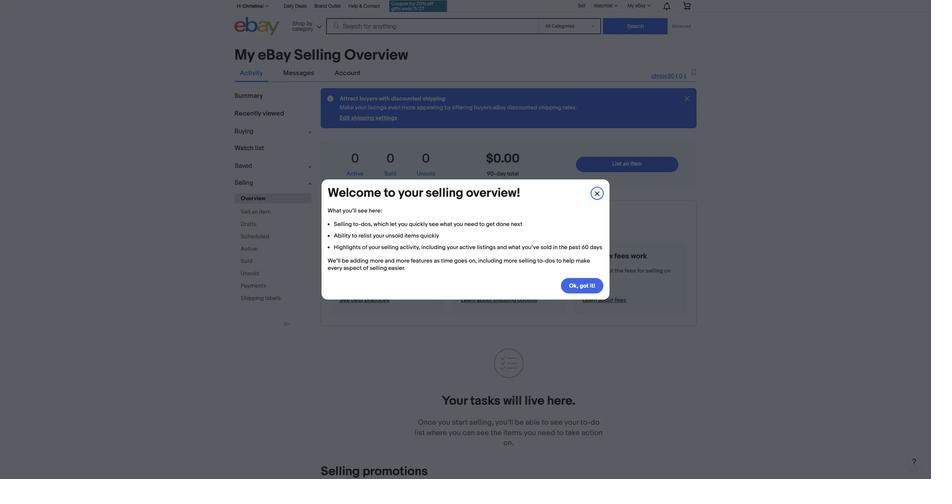 Task type: describe. For each thing, give the bounding box(es) containing it.
see down 'selling,'
[[477, 429, 489, 438]]

1 horizontal spatial active
[[347, 170, 364, 178]]

your tasks will live here.
[[442, 394, 576, 409]]

viewed
[[263, 110, 284, 118]]

0 horizontal spatial sold
[[241, 258, 253, 265]]

your shopping cart image
[[683, 2, 692, 10]]

be inside once you start selling, you'll be able to see your to-do list where you can see the items you need to take action on.
[[515, 419, 524, 427]]

your
[[442, 394, 468, 409]]

you down able on the right of the page
[[524, 429, 536, 438]]

once you start selling, you'll be able to see your to-do list where you can see the items you need to take action on.
[[415, 419, 603, 448]]

advanced link
[[668, 18, 695, 34]]

selling for selling promotions
[[321, 464, 360, 479]]

deals
[[295, 3, 307, 9]]

something
[[374, 213, 422, 225]]

list inside once you start selling, you'll be able to see your to-do list where you can see the items you need to take action on.
[[415, 429, 425, 438]]

your up the something at top
[[398, 186, 423, 201]]

tasks
[[471, 394, 501, 409]]

best for see best practices
[[351, 297, 363, 304]]

make
[[340, 104, 354, 111]]

once
[[418, 419, 437, 427]]

guide
[[361, 267, 376, 275]]

0 for 0 sold
[[387, 151, 395, 167]]

selling button
[[235, 179, 312, 187]]

appealing
[[417, 104, 443, 111]]

daily deals
[[284, 3, 307, 9]]

contact
[[364, 3, 380, 9]]

promotions
[[363, 464, 428, 479]]

done
[[496, 221, 510, 228]]

messages
[[283, 69, 314, 77]]

with
[[379, 95, 390, 103]]

ebay.
[[583, 275, 597, 282]]

item for sell an item
[[259, 209, 271, 216]]

selling up listing best practices
[[381, 244, 399, 251]]

ebay for my ebay
[[636, 3, 646, 8]]

creating
[[340, 275, 362, 282]]

chriov30
[[652, 72, 675, 80]]

active link
[[235, 245, 312, 253]]

more inside attract buyers with discounted shipping make your listings even more appealing by offering buyers ebay discounted shipping rates. edit shipping settings
[[402, 104, 416, 111]]

ebay inside attract buyers with discounted shipping make your listings even more appealing by offering buyers ebay discounted shipping rates. edit shipping settings
[[493, 104, 506, 111]]

help & contact link
[[349, 2, 380, 11]]

2 have from the left
[[473, 213, 494, 225]]

shipping up appealing
[[423, 95, 446, 103]]

including inside we'll be adding more and more features as time goes on, including more selling to-dos to help make every aspect of selling easier.
[[479, 257, 503, 265]]

see left here:
[[358, 207, 368, 215]]

daily
[[284, 3, 294, 9]]

goes
[[455, 257, 468, 265]]

overview!
[[466, 186, 521, 201]]

advanced
[[672, 24, 691, 29]]

for inside learn about the fees for selling on ebay.
[[638, 267, 645, 275]]

drafts link
[[235, 220, 312, 229]]

summary link
[[235, 92, 263, 100]]

here:
[[369, 207, 383, 215]]

next
[[511, 221, 523, 228]]

none submit inside 'banner'
[[604, 18, 668, 34]]

$0.00
[[486, 151, 520, 167]]

active
[[460, 244, 476, 251]]

you down start
[[449, 429, 461, 438]]

that
[[383, 275, 394, 282]]

0 vertical spatial to-
[[353, 221, 361, 228]]

overview inside overview link
[[241, 195, 266, 202]]

got
[[580, 282, 589, 290]]

0 horizontal spatial active
[[241, 246, 258, 253]]

you have something to sell. we have 182 million buyers. from listing to getting paid, look at these guides to help you sell and get paid.
[[331, 213, 580, 234]]

0 vertical spatial fees
[[615, 252, 630, 261]]

unsold link
[[235, 270, 312, 278]]

2 vertical spatial fees
[[615, 297, 627, 304]]

quickly for items
[[421, 232, 440, 240]]

messages link
[[278, 66, 320, 81]]

1 horizontal spatial what
[[509, 244, 521, 251]]

list an item link
[[576, 157, 679, 172]]

your down which
[[373, 232, 385, 240]]

recently viewed link
[[235, 110, 284, 118]]

paid,
[[398, 226, 413, 234]]

1 horizontal spatial discounted
[[507, 104, 538, 111]]

we
[[456, 213, 471, 225]]

which
[[374, 221, 389, 228]]

able
[[526, 419, 540, 427]]

in
[[553, 244, 558, 251]]

welcome to your selling overview!
[[328, 186, 521, 201]]

sell. inside the see our guide on best practices for creating listings that sell.
[[395, 275, 405, 282]]

an for sell
[[252, 209, 258, 216]]

items inside welcome to your selling overview! dialog
[[405, 232, 419, 240]]

ok,
[[569, 282, 579, 290]]

learn for learn about the fees for selling on ebay.
[[583, 267, 597, 275]]

practices for listing best practices
[[397, 252, 429, 261]]

learn about the fees for selling on ebay.
[[583, 267, 671, 282]]

the inside welcome to your selling overview! dialog
[[559, 244, 568, 251]]

&
[[360, 3, 362, 9]]

relist
[[359, 232, 372, 240]]

labels
[[265, 295, 281, 302]]

watch list link
[[235, 145, 264, 152]]

selling inside learn about the fees for selling on ebay.
[[646, 267, 664, 275]]

0 horizontal spatial list
[[255, 145, 264, 152]]

my ebay link
[[624, 1, 655, 10]]

an for list
[[623, 160, 630, 167]]

of inside we'll be adding more and more features as time goes on, including more selling to-dos to help make every aspect of selling easier.
[[363, 265, 369, 272]]

1 vertical spatial unsold
[[241, 270, 259, 277]]

what you'll see here:
[[328, 207, 383, 215]]

live
[[525, 394, 545, 409]]

we'll be adding more and more features as time goes on, including more selling to-dos to help make every aspect of selling easier.
[[328, 257, 590, 272]]

list an item
[[613, 160, 643, 167]]

see for see best practices
[[340, 297, 350, 304]]

the inside learn about the fees for selling on ebay.
[[615, 267, 624, 275]]

1 horizontal spatial unsold
[[417, 170, 435, 178]]

$0.00 90-day total
[[486, 151, 520, 178]]

unsold
[[386, 232, 403, 240]]

sell for sell
[[578, 3, 586, 8]]

sell for sell an item
[[241, 209, 251, 216]]

be inside we'll be adding more and more features as time goes on, including more selling to-dos to help make every aspect of selling easier.
[[342, 257, 349, 265]]

help
[[349, 3, 358, 9]]

you up 'where' in the left of the page
[[438, 419, 451, 427]]

welcome
[[328, 186, 381, 201]]

about for the
[[599, 267, 614, 275]]

dos,
[[361, 221, 373, 228]]

practices for see best practices
[[365, 297, 390, 304]]

you right 'let' at left
[[398, 221, 408, 228]]

look
[[414, 226, 427, 234]]

summary
[[235, 92, 263, 100]]

work
[[631, 252, 648, 261]]

ability to relist your unsold items quickly
[[334, 232, 440, 240]]

about for shipping
[[477, 297, 492, 304]]

will
[[504, 394, 522, 409]]

days
[[590, 244, 603, 251]]

chriov30 link
[[652, 72, 675, 80]]

watchlist
[[594, 3, 613, 8]]

day
[[497, 170, 506, 178]]

sell
[[511, 226, 522, 234]]

see best practices
[[340, 297, 390, 304]]

features
[[411, 257, 433, 265]]

see right look
[[429, 221, 439, 228]]

0 horizontal spatial what
[[440, 221, 453, 228]]

dos
[[546, 257, 556, 265]]

total
[[507, 170, 519, 178]]

shipping left rates. on the top
[[539, 104, 562, 111]]

sell an item
[[241, 209, 271, 216]]



Task type: vqa. For each thing, say whether or not it's contained in the screenshot.
"item" in List an item Link
no



Task type: locate. For each thing, give the bounding box(es) containing it.
items inside once you start selling, you'll be able to see your to-do list where you can see the items you need to take action on.
[[504, 429, 522, 438]]

1 horizontal spatial for
[[638, 267, 645, 275]]

practices inside the see our guide on best practices for creating listings that sell.
[[399, 267, 424, 275]]

1 see from the top
[[340, 267, 350, 275]]

1 vertical spatial practices
[[399, 267, 424, 275]]

fees inside learn about the fees for selling on ebay.
[[625, 267, 637, 275]]

item for shipping an item
[[518, 252, 534, 261]]

listings inside attract buyers with discounted shipping make your listings even more appealing by offering buyers ebay discounted shipping rates. edit shipping settings
[[368, 104, 387, 111]]

watch
[[235, 145, 254, 152]]

easier.
[[389, 265, 406, 272]]

0 horizontal spatial overview
[[241, 195, 266, 202]]

account link
[[329, 66, 366, 81]]

see down here.
[[551, 419, 563, 427]]

2 see from the top
[[340, 297, 350, 304]]

sell.
[[436, 213, 454, 225], [395, 275, 405, 282]]

to- up action
[[581, 419, 591, 427]]

0 for 0 active
[[351, 151, 359, 167]]

0 horizontal spatial buyers
[[360, 95, 378, 103]]

banner containing sell
[[235, 0, 697, 37]]

time
[[441, 257, 453, 265]]

0 horizontal spatial be
[[342, 257, 349, 265]]

0 vertical spatial list
[[255, 145, 264, 152]]

advertisement region
[[235, 321, 296, 479]]

ebay inside my ebay link
[[636, 3, 646, 8]]

selling,
[[470, 419, 494, 427]]

1 vertical spatial discounted
[[507, 104, 538, 111]]

1 horizontal spatial item
[[518, 252, 534, 261]]

on inside the see our guide on best practices for creating listings that sell.
[[377, 267, 384, 275]]

be left able on the right of the page
[[515, 419, 524, 427]]

attract
[[340, 95, 359, 103]]

sell left watchlist
[[578, 3, 586, 8]]

watch list
[[235, 145, 264, 152]]

more up guide
[[370, 257, 384, 265]]

help down 182
[[484, 226, 497, 234]]

you inside you have something to sell. we have 182 million buyers. from listing to getting paid, look at these guides to help you sell and get paid.
[[499, 226, 510, 234]]

1 vertical spatial an
[[252, 209, 258, 216]]

1 vertical spatial item
[[259, 209, 271, 216]]

be right we'll
[[342, 257, 349, 265]]

1 vertical spatial and
[[497, 244, 507, 251]]

unsold
[[417, 170, 435, 178], [241, 270, 259, 277]]

need inside welcome to your selling overview! dialog
[[465, 221, 478, 228]]

shipping right the edit
[[352, 114, 374, 122]]

your inside once you start selling, you'll be able to see your to-do list where you can see the items you need to take action on.
[[565, 419, 579, 427]]

help left make
[[563, 257, 575, 265]]

shipping
[[477, 252, 507, 261], [241, 295, 264, 302]]

and up shipping an item
[[497, 244, 507, 251]]

learn down we'll be adding more and more features as time goes on, including more selling to-dos to help make every aspect of selling easier.
[[461, 297, 476, 304]]

see inside the see our guide on best practices for creating listings that sell.
[[340, 267, 350, 275]]

shipping inside shipping labels link
[[241, 295, 264, 302]]

sell. down easier.
[[395, 275, 405, 282]]

listings inside the see our guide on best practices for creating listings that sell.
[[363, 275, 382, 282]]

0 vertical spatial shipping
[[477, 252, 507, 261]]

1 vertical spatial quickly
[[421, 232, 440, 240]]

0 vertical spatial an
[[623, 160, 630, 167]]

start
[[452, 419, 468, 427]]

2 vertical spatial ebay
[[493, 104, 506, 111]]

1 horizontal spatial on
[[665, 267, 671, 275]]

banner
[[235, 0, 697, 37]]

1 vertical spatial items
[[504, 429, 522, 438]]

items up "activity,"
[[405, 232, 419, 240]]

1 vertical spatial buyers
[[474, 104, 492, 111]]

of
[[362, 244, 368, 251], [363, 265, 369, 272]]

1 vertical spatial active
[[241, 246, 258, 253]]

paid.
[[547, 226, 562, 234]]

you'll inside once you start selling, you'll be able to see your to-do list where you can see the items you need to take action on.
[[496, 419, 514, 427]]

selling to-dos, which let you quickly see what you need to get done next
[[334, 221, 523, 228]]

for inside the see our guide on best practices for creating listings that sell.
[[425, 267, 432, 275]]

the down 'selling,'
[[491, 429, 502, 438]]

activity,
[[400, 244, 420, 251]]

an for shipping
[[509, 252, 517, 261]]

drafts
[[241, 221, 257, 228]]

sell an item link
[[235, 208, 312, 216]]

to- inside once you start selling, you'll be able to see your to-do list where you can see the items you need to take action on.
[[581, 419, 591, 427]]

182
[[497, 213, 511, 225]]

1 horizontal spatial sold
[[385, 170, 397, 178]]

0 left make selling overview your my ebay homepage image
[[680, 72, 683, 80]]

1 vertical spatial to-
[[538, 257, 546, 265]]

overview up account
[[345, 46, 409, 64]]

get
[[486, 221, 495, 228], [536, 226, 546, 234]]

0 vertical spatial of
[[362, 244, 368, 251]]

list down the once
[[415, 429, 425, 438]]

sold up payments
[[241, 258, 253, 265]]

1 horizontal spatial need
[[538, 429, 556, 438]]

ebay up the activity
[[258, 46, 291, 64]]

0 vertical spatial sold
[[385, 170, 397, 178]]

shipping for shipping labels
[[241, 295, 264, 302]]

1 horizontal spatial the
[[559, 244, 568, 251]]

payments link
[[235, 282, 312, 290]]

overview up the sell an item at top
[[241, 195, 266, 202]]

2 vertical spatial listings
[[363, 275, 382, 282]]

for
[[425, 267, 432, 275], [638, 267, 645, 275]]

need inside once you start selling, you'll be able to see your to-do list where you can see the items you need to take action on.
[[538, 429, 556, 438]]

1 vertical spatial ebay
[[258, 46, 291, 64]]

help inside we'll be adding more and more features as time goes on, including more selling to-dos to help make every aspect of selling easier.
[[563, 257, 575, 265]]

active down scheduled on the left of page
[[241, 246, 258, 253]]

highlights
[[334, 244, 361, 251]]

0 horizontal spatial including
[[422, 244, 446, 251]]

to- inside we'll be adding more and more features as time goes on, including more selling to-dos to help make every aspect of selling easier.
[[538, 257, 546, 265]]

selling down the you've
[[519, 257, 536, 265]]

my for my ebay
[[628, 3, 634, 8]]

learn for learn about fees
[[583, 297, 597, 304]]

region containing attract buyers with discounted shipping
[[321, 88, 697, 128]]

my for my ebay selling overview
[[235, 46, 255, 64]]

at
[[429, 226, 435, 234]]

best inside the see our guide on best practices for creating listings that sell.
[[385, 267, 397, 275]]

ebay right watchlist link at top
[[636, 3, 646, 8]]

get inside you have something to sell. we have 182 million buyers. from listing to getting paid, look at these guides to help you sell and get paid.
[[536, 226, 546, 234]]

0 up welcome to your selling overview!
[[422, 151, 430, 167]]

2 vertical spatial best
[[351, 297, 363, 304]]

1 horizontal spatial overview
[[345, 46, 409, 64]]

0 vertical spatial the
[[559, 244, 568, 251]]

need up highlights of your selling activity, including your active listings and what you've sold in the past 60 days
[[465, 221, 478, 228]]

where
[[427, 429, 447, 438]]

selling for selling to-dos, which let you quickly see what you need to get done next
[[334, 221, 352, 228]]

1 vertical spatial shipping
[[241, 295, 264, 302]]

fees down learn about the fees for selling on ebay.
[[615, 297, 627, 304]]

0 inside 0 sold
[[387, 151, 395, 167]]

2 on from the left
[[665, 267, 671, 275]]

and down million
[[523, 226, 534, 234]]

None submit
[[604, 18, 668, 34]]

for down work
[[638, 267, 645, 275]]

an down the sell on the right
[[509, 252, 517, 261]]

0 horizontal spatial my
[[235, 46, 255, 64]]

including up as
[[422, 244, 446, 251]]

your inside attract buyers with discounted shipping make your listings even more appealing by offering buyers ebay discounted shipping rates. edit shipping settings
[[355, 104, 367, 111]]

my inside account navigation
[[628, 3, 634, 8]]

your up listing
[[369, 244, 380, 251]]

help inside you have something to sell. we have 182 million buyers. from listing to getting paid, look at these guides to help you sell and get paid.
[[484, 226, 497, 234]]

what up shipping an item
[[509, 244, 521, 251]]

1 horizontal spatial ebay
[[493, 104, 506, 111]]

selling inside dropdown button
[[235, 179, 253, 186]]

0 for 0
[[680, 72, 683, 80]]

1 vertical spatial list
[[415, 429, 425, 438]]

best
[[380, 252, 395, 261], [385, 267, 397, 275], [351, 297, 363, 304]]

and up the see our guide on best practices for creating listings that sell.
[[385, 257, 395, 265]]

1 for from the left
[[425, 267, 432, 275]]

region
[[321, 88, 697, 128]]

0 inside 0 unsold
[[422, 151, 430, 167]]

past
[[569, 244, 581, 251]]

see
[[358, 207, 368, 215], [429, 221, 439, 228], [551, 419, 563, 427], [477, 429, 489, 438]]

best up 'that'
[[385, 267, 397, 275]]

ok, got it! button
[[561, 278, 604, 294]]

ability
[[334, 232, 351, 240]]

you
[[331, 213, 348, 225]]

and inside you have something to sell. we have 182 million buyers. from listing to getting paid, look at these guides to help you sell and get paid.
[[523, 226, 534, 234]]

0 horizontal spatial shipping
[[241, 295, 264, 302]]

my right watchlist link at top
[[628, 3, 634, 8]]

1 horizontal spatial sell.
[[436, 213, 454, 225]]

1 horizontal spatial my
[[628, 3, 634, 8]]

welcome to your selling overview! dialog
[[0, 0, 932, 479]]

see best practices link
[[340, 297, 390, 304]]

selling up we
[[426, 186, 464, 201]]

you'll inside welcome to your selling overview! dialog
[[343, 207, 357, 215]]

about
[[599, 267, 614, 275], [477, 297, 492, 304], [599, 297, 614, 304]]

scheduled
[[241, 233, 269, 240]]

1 have from the left
[[350, 213, 372, 225]]

sell. inside you have something to sell. we have 182 million buyers. from listing to getting paid, look at these guides to help you sell and get paid.
[[436, 213, 454, 225]]

shipping for shipping an item
[[477, 252, 507, 261]]

item up drafts link
[[259, 209, 271, 216]]

learn for learn about shipping options
[[461, 297, 476, 304]]

outlet
[[328, 3, 341, 9]]

listings for highlights of your selling activity, including your active listings and what you've sold in the past 60 days
[[477, 244, 496, 251]]

sold right 0 active at left top
[[385, 170, 397, 178]]

quickly for you
[[409, 221, 428, 228]]

account navigation
[[235, 0, 697, 13]]

learn up ebay.
[[583, 267, 597, 275]]

what
[[328, 207, 342, 215]]

1 horizontal spatial buyers
[[474, 104, 492, 111]]

items up on.
[[504, 429, 522, 438]]

0 for 0 unsold
[[422, 151, 430, 167]]

of up listing
[[362, 244, 368, 251]]

sold
[[541, 244, 552, 251]]

selling down work
[[646, 267, 664, 275]]

1 on from the left
[[377, 267, 384, 275]]

1 horizontal spatial an
[[509, 252, 517, 261]]

0 vertical spatial best
[[380, 252, 395, 261]]

1 vertical spatial best
[[385, 267, 397, 275]]

more right even
[[402, 104, 416, 111]]

1 vertical spatial sold
[[241, 258, 253, 265]]

sell link
[[575, 3, 589, 8]]

0 horizontal spatial item
[[259, 209, 271, 216]]

see our guide on best practices for creating listings that sell.
[[340, 267, 432, 282]]

0 vertical spatial you'll
[[343, 207, 357, 215]]

my up the activity
[[235, 46, 255, 64]]

0 vertical spatial including
[[422, 244, 446, 251]]

1 vertical spatial what
[[509, 244, 521, 251]]

0 horizontal spatial you'll
[[343, 207, 357, 215]]

shipping labels link
[[235, 294, 312, 303]]

account
[[335, 69, 361, 77]]

2 vertical spatial and
[[385, 257, 395, 265]]

need down able on the right of the page
[[538, 429, 556, 438]]

listings for see our guide on best practices for creating listings that sell.
[[363, 275, 382, 282]]

2 horizontal spatial the
[[615, 267, 624, 275]]

selling inside dialog
[[334, 221, 352, 228]]

of right our on the bottom of the page
[[363, 265, 369, 272]]

shipping left options
[[494, 297, 516, 304]]

aspect
[[344, 265, 362, 272]]

and inside we'll be adding more and more features as time goes on, including more selling to-dos to help make every aspect of selling easier.
[[385, 257, 395, 265]]

edit shipping settings link
[[340, 114, 397, 122]]

by
[[445, 104, 451, 111]]

getting
[[375, 226, 397, 234]]

1 horizontal spatial you'll
[[496, 419, 514, 427]]

buyers left the with
[[360, 95, 378, 103]]

1 vertical spatial see
[[340, 297, 350, 304]]

1 vertical spatial including
[[479, 257, 503, 265]]

you've
[[522, 244, 540, 251]]

0 vertical spatial need
[[465, 221, 478, 228]]

more down "activity,"
[[396, 257, 410, 265]]

highlights of your selling activity, including your active listings and what you've sold in the past 60 days
[[334, 244, 603, 251]]

0 horizontal spatial on
[[377, 267, 384, 275]]

your up time
[[447, 244, 459, 251]]

1 vertical spatial sell.
[[395, 275, 405, 282]]

listings inside welcome to your selling overview! dialog
[[477, 244, 496, 251]]

2 horizontal spatial ebay
[[636, 3, 646, 8]]

0 horizontal spatial get
[[486, 221, 495, 228]]

0 vertical spatial my
[[628, 3, 634, 8]]

ebay for my ebay selling overview
[[258, 46, 291, 64]]

1 vertical spatial my
[[235, 46, 255, 64]]

1 horizontal spatial get
[[536, 226, 546, 234]]

1 horizontal spatial list
[[415, 429, 425, 438]]

1 vertical spatial be
[[515, 419, 524, 427]]

0 horizontal spatial sell.
[[395, 275, 405, 282]]

fees right how
[[615, 252, 630, 261]]

do
[[591, 419, 600, 427]]

0 horizontal spatial an
[[252, 209, 258, 216]]

unsold up payments
[[241, 270, 259, 277]]

listings down guide
[[363, 275, 382, 282]]

1 horizontal spatial sell
[[578, 3, 586, 8]]

0 horizontal spatial for
[[425, 267, 432, 275]]

unsold up welcome to your selling overview!
[[417, 170, 435, 178]]

1 vertical spatial fees
[[625, 267, 637, 275]]

brand outlet link
[[315, 2, 341, 11]]

0 vertical spatial items
[[405, 232, 419, 240]]

from
[[331, 226, 346, 234]]

be
[[342, 257, 349, 265], [515, 419, 524, 427]]

to- down sold
[[538, 257, 546, 265]]

have up listing
[[350, 213, 372, 225]]

see for see our guide on best practices for creating listings that sell.
[[340, 267, 350, 275]]

1 horizontal spatial shipping
[[477, 252, 507, 261]]

get left done
[[486, 221, 495, 228]]

0 up welcome
[[351, 151, 359, 167]]

listings down the with
[[368, 104, 387, 111]]

0 vertical spatial item
[[631, 160, 643, 167]]

have
[[350, 213, 372, 225], [473, 213, 494, 225]]

1 vertical spatial need
[[538, 429, 556, 438]]

buyers right offering
[[474, 104, 492, 111]]

0 vertical spatial what
[[440, 221, 453, 228]]

learn down it!
[[583, 297, 597, 304]]

1 horizontal spatial help
[[563, 257, 575, 265]]

help, opens dialogs image
[[911, 458, 919, 466]]

0 vertical spatial see
[[340, 267, 350, 275]]

selling up 'that'
[[370, 265, 387, 272]]

1 horizontal spatial be
[[515, 419, 524, 427]]

shipping down highlights of your selling activity, including your active listings and what you've sold in the past 60 days
[[477, 252, 507, 261]]

have right we
[[473, 213, 494, 225]]

more down the sell on the right
[[504, 257, 518, 265]]

best for listing best practices
[[380, 252, 395, 261]]

learn about fees
[[583, 297, 627, 304]]

we'll
[[328, 257, 341, 265]]

payments
[[241, 282, 267, 290]]

0 inside 0 active
[[351, 151, 359, 167]]

item for list an item
[[631, 160, 643, 167]]

selling promotions
[[321, 464, 428, 479]]

you
[[398, 221, 408, 228], [454, 221, 463, 228], [499, 226, 510, 234], [438, 419, 451, 427], [449, 429, 461, 438], [524, 429, 536, 438]]

learn
[[583, 267, 597, 275], [461, 297, 476, 304], [583, 297, 597, 304]]

0 horizontal spatial the
[[491, 429, 502, 438]]

sell up drafts
[[241, 209, 251, 216]]

quickly down selling to-dos, which let you quickly see what you need to get done next
[[421, 232, 440, 240]]

you down 182
[[499, 226, 510, 234]]

0 horizontal spatial discounted
[[391, 95, 422, 103]]

2 horizontal spatial item
[[631, 160, 643, 167]]

ok, got it!
[[569, 282, 596, 290]]

90-
[[487, 170, 497, 178]]

get inside welcome to your selling overview! dialog
[[486, 221, 495, 228]]

best down creating
[[351, 297, 363, 304]]

as
[[434, 257, 440, 265]]

my ebay
[[628, 3, 646, 8]]

you right these
[[454, 221, 463, 228]]

0 unsold
[[417, 151, 435, 178]]

to inside we'll be adding more and more features as time goes on, including more selling to-dos to help make every aspect of selling easier.
[[557, 257, 562, 265]]

best up easier.
[[380, 252, 395, 261]]

quickly
[[409, 221, 428, 228], [421, 232, 440, 240]]

0 right 0 active at left top
[[387, 151, 395, 167]]

your up take
[[565, 419, 579, 427]]

0 horizontal spatial need
[[465, 221, 478, 228]]

what right the at
[[440, 221, 453, 228]]

2 horizontal spatial and
[[523, 226, 534, 234]]

practices down 'that'
[[365, 297, 390, 304]]

take
[[566, 429, 580, 438]]

recently viewed
[[235, 110, 284, 118]]

to-
[[353, 221, 361, 228], [538, 257, 546, 265], [581, 419, 591, 427]]

make selling overview your my ebay homepage image
[[692, 69, 697, 76]]

these
[[436, 226, 453, 234]]

1 horizontal spatial have
[[473, 213, 494, 225]]

list right 'watch'
[[255, 145, 264, 152]]

sell inside account navigation
[[578, 3, 586, 8]]

settings
[[376, 114, 397, 122]]

1 horizontal spatial to-
[[538, 257, 546, 265]]

2 for from the left
[[638, 267, 645, 275]]

1 vertical spatial the
[[615, 267, 624, 275]]

0 vertical spatial discounted
[[391, 95, 422, 103]]

active up welcome
[[347, 170, 364, 178]]

0 vertical spatial practices
[[397, 252, 429, 261]]

1 vertical spatial overview
[[241, 195, 266, 202]]

for down features
[[425, 267, 432, 275]]

even
[[388, 104, 401, 111]]

and
[[523, 226, 534, 234], [497, 244, 507, 251], [385, 257, 395, 265]]

the inside once you start selling, you'll be able to see your to-do list where you can see the items you need to take action on.
[[491, 429, 502, 438]]

item right "list"
[[631, 160, 643, 167]]

0 vertical spatial overview
[[345, 46, 409, 64]]

an right "list"
[[623, 160, 630, 167]]

get left paid.
[[536, 226, 546, 234]]

see up creating
[[340, 267, 350, 275]]

0 vertical spatial active
[[347, 170, 364, 178]]

about for fees
[[599, 297, 614, 304]]

to- down what you'll see here:
[[353, 221, 361, 228]]

you'll right what
[[343, 207, 357, 215]]

ebay right offering
[[493, 104, 506, 111]]

0 vertical spatial ebay
[[636, 3, 646, 8]]

practices down "activity,"
[[397, 252, 429, 261]]

activity link
[[235, 66, 268, 81]]

on inside learn about the fees for selling on ebay.
[[665, 267, 671, 275]]

0 vertical spatial sell
[[578, 3, 586, 8]]

0 active
[[347, 151, 364, 178]]

2 vertical spatial the
[[491, 429, 502, 438]]

how fees work
[[598, 252, 648, 261]]

the right 'in'
[[559, 244, 568, 251]]

learn about fees link
[[583, 297, 627, 304]]

2 horizontal spatial to-
[[581, 419, 591, 427]]

your
[[355, 104, 367, 111], [398, 186, 423, 201], [373, 232, 385, 240], [369, 244, 380, 251], [447, 244, 459, 251], [565, 419, 579, 427]]

listings right active
[[477, 244, 496, 251]]

get an extra 20% off image
[[389, 0, 447, 12]]

on.
[[504, 439, 514, 448]]

0 vertical spatial buyers
[[360, 95, 378, 103]]

brand
[[315, 3, 327, 9]]

selling for selling dropdown button
[[235, 179, 253, 186]]

learn inside learn about the fees for selling on ebay.
[[583, 267, 597, 275]]

fees down the "how fees work"
[[625, 267, 637, 275]]

0 horizontal spatial help
[[484, 226, 497, 234]]

about inside learn about the fees for selling on ebay.
[[599, 267, 614, 275]]

practices down features
[[399, 267, 424, 275]]

here.
[[548, 394, 576, 409]]

1 vertical spatial sell
[[241, 209, 251, 216]]

quickly left the at
[[409, 221, 428, 228]]

scheduled link
[[235, 233, 312, 241]]

how
[[598, 252, 613, 261]]



